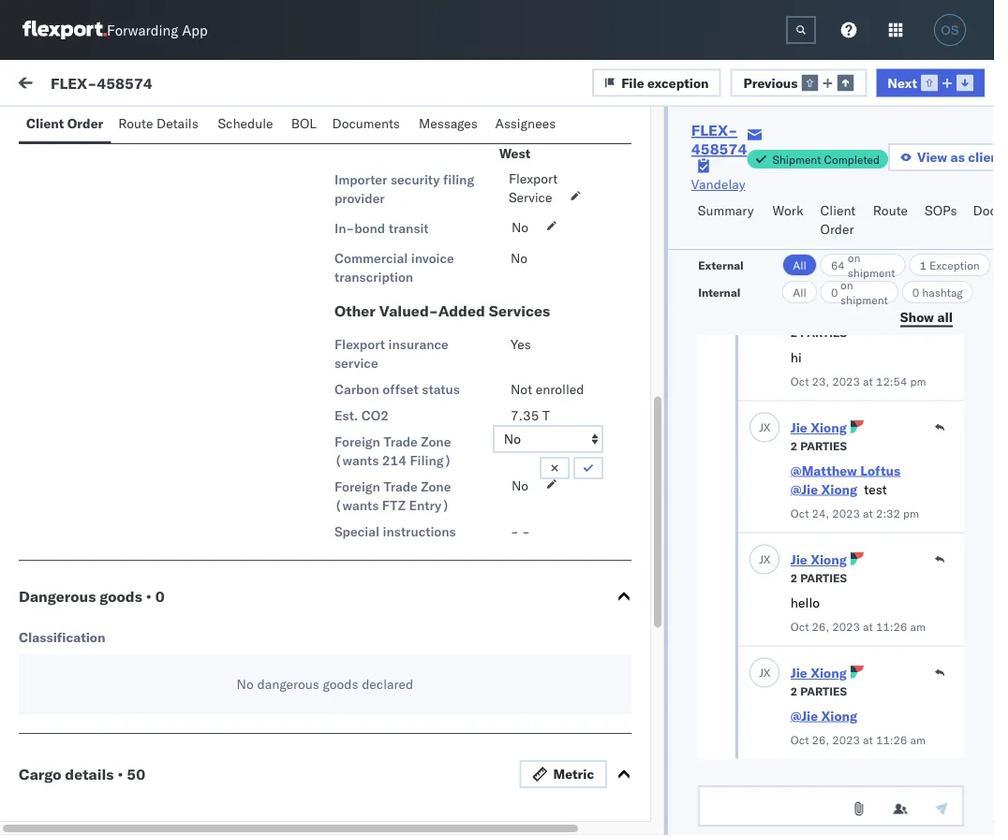 Task type: describe. For each thing, give the bounding box(es) containing it.
no up services
[[511, 250, 528, 267]]

dec 20, 2026, 12:35 am pst
[[339, 302, 516, 319]]

parties for @jie
[[800, 685, 847, 699]]

oct inside 2 parties hi oct 23, 2023 at 12:54 pm
[[791, 375, 809, 389]]

5 dec from the top
[[339, 555, 362, 572]]

os
[[941, 23, 959, 37]]

dec 8, 2026, 6:39 pm pst
[[339, 640, 499, 656]]

my work
[[19, 72, 102, 98]]

hi
[[791, 350, 802, 366]]

(0) for external (0)
[[83, 119, 107, 135]]

route details button
[[111, 107, 210, 143]]

order for client order "button" to the left
[[67, 115, 103, 132]]

26, inside the @jie xiong oct 26, 2023 at 11:26 am
[[812, 734, 829, 748]]

offset
[[383, 381, 419, 398]]

flex- 458574 link
[[691, 121, 747, 158]]

jie xiong for @jie
[[791, 666, 847, 682]]

resize handle column header for time
[[521, 156, 543, 836]]

service
[[334, 355, 378, 372]]

importer for importer of record
[[334, 127, 387, 143]]

dec 20, 2026, 12:33 am pst
[[339, 387, 516, 403]]

am for 12:36
[[469, 218, 490, 234]]

2 dec 17, 2026, 6:47 pm pst from the top
[[339, 555, 507, 572]]

at inside 2 parties hi oct 23, 2023 at 12:54 pm
[[863, 375, 873, 389]]

details
[[157, 115, 198, 132]]

shipment completed
[[772, 152, 880, 166]]

tao
[[70, 657, 92, 673]]

am inside hello oct 26, 2023 at 11:26 am
[[910, 621, 926, 635]]

vandelay link
[[691, 175, 745, 194]]

next
[[888, 74, 917, 91]]

all for 0
[[793, 285, 806, 299]]

as
[[951, 149, 965, 165]]

1 resize handle column header from the left
[[308, 156, 330, 836]]

2 dec from the top
[[339, 302, 362, 319]]

cargo
[[19, 766, 61, 784]]

message list button
[[210, 111, 306, 147]]

20, for dec 20, 2026, 12:35 am pst
[[366, 302, 386, 319]]

@jie xiong oct 26, 2023 at 11:26 am
[[791, 708, 926, 748]]

1 6:47 from the top
[[429, 471, 458, 487]]

jason- for test
[[91, 540, 133, 557]]

doc button
[[966, 194, 994, 249]]

message for message list
[[218, 119, 273, 135]]

order for the rightmost client order "button"
[[820, 221, 854, 238]]

@jie xiong button for test
[[791, 482, 857, 498]]

resize handle column header for related work item/shipment
[[946, 156, 969, 836]]

6 dec from the top
[[339, 640, 362, 656]]

record
[[406, 127, 446, 143]]

shipment
[[772, 152, 821, 166]]

trade for 214
[[384, 434, 418, 450]]

jie xiong button for @matthew
[[791, 420, 847, 437]]

external for external
[[698, 258, 743, 272]]

flexport for importer security filing provider
[[509, 171, 558, 187]]

schedule
[[218, 115, 273, 132]]

completed
[[824, 152, 880, 166]]

vandelay for vandelay
[[691, 176, 745, 193]]

status
[[422, 381, 460, 398]]

transcription
[[334, 269, 413, 285]]

@matthew loftus button
[[791, 463, 901, 479]]

route details
[[118, 115, 198, 132]]

hello
[[791, 595, 820, 611]]

jie for @matthew
[[791, 420, 807, 437]]

xiong for hello
[[811, 552, 847, 569]]

1 dec from the top
[[339, 218, 362, 234]]

x for @matthew
[[763, 421, 771, 435]]

item/shipment
[[835, 163, 911, 177]]

documents
[[332, 115, 400, 132]]

1 horizontal spatial client order button
[[813, 194, 866, 249]]

assignees
[[495, 115, 556, 132]]

schedule button
[[210, 107, 284, 143]]

2 parties button for @jie
[[791, 684, 847, 700]]

am for 12:35
[[469, 302, 490, 319]]

list
[[276, 119, 299, 135]]

2 parties for hello
[[791, 572, 847, 586]]

customs
[[379, 100, 430, 117]]

1 dec 17, 2026, 6:47 pm pst from the top
[[339, 471, 507, 487]]

no down 7.35
[[512, 478, 529, 494]]

1 17, from the top
[[366, 471, 386, 487]]

1 z from the top
[[67, 627, 73, 638]]

jie for hello
[[791, 552, 807, 569]]

12:36
[[429, 218, 466, 234]]

importer of record
[[334, 127, 446, 143]]

@matthew loftus @jie xiong test oct 24, 2023 at 2:32 pm
[[791, 463, 919, 521]]

t
[[542, 408, 550, 424]]

sops
[[925, 202, 957, 219]]

vandelay west
[[499, 127, 557, 162]]

at inside the @jie xiong oct 26, 2023 at 11:26 am
[[863, 734, 873, 748]]

xiong inside the @jie xiong oct 26, 2023 at 11:26 am
[[821, 708, 857, 725]]

2 6:38 from the top
[[421, 808, 450, 825]]

4 dec from the top
[[339, 471, 362, 487]]

message for message
[[139, 77, 194, 93]]

11:26 inside hello oct 26, 2023 at 11:26 am
[[876, 621, 907, 635]]

1 horizontal spatial client order
[[820, 202, 856, 238]]

internal for internal (0)
[[126, 119, 172, 135]]

64
[[831, 258, 845, 272]]

2 z from the top
[[67, 711, 73, 723]]

j x for @jie
[[759, 666, 771, 680]]

internal (0)
[[126, 119, 199, 135]]

2 for @jie
[[791, 685, 798, 699]]

(wants for foreign trade zone (wants 214 filing)
[[334, 453, 379, 469]]

agent
[[434, 100, 467, 117]]

zone for foreign trade zone (wants ftz entry)
[[421, 479, 451, 495]]

messages button
[[411, 107, 488, 143]]

2:32
[[876, 507, 900, 521]]

2 for hello
[[791, 572, 798, 586]]

2023 inside the @jie xiong oct 26, 2023 at 11:26 am
[[832, 734, 860, 748]]

work
[[773, 202, 803, 219]]

@matthew
[[791, 463, 857, 479]]

documents button
[[325, 107, 411, 143]]

route for route
[[873, 202, 908, 219]]

view as clien button
[[888, 143, 994, 171]]

2 parties hi oct 23, 2023 at 12:54 pm
[[791, 327, 926, 389]]

0 horizontal spatial 0
[[155, 588, 165, 606]]

commercial
[[334, 250, 408, 267]]

x for hello
[[763, 553, 771, 567]]

cargo details • 50
[[19, 766, 145, 784]]

test inside @matthew loftus @jie xiong test oct 24, 2023 at 2:32 pm
[[864, 482, 887, 498]]

0 horizontal spatial client order button
[[19, 107, 111, 143]]

other valued-added services
[[334, 302, 550, 320]]

2023 inside @matthew loftus @jie xiong test oct 24, 2023 at 2:32 pm
[[832, 507, 860, 521]]

metric
[[553, 766, 594, 783]]

assignees button
[[488, 107, 567, 143]]

no left dangerous
[[237, 677, 254, 693]]

2 - - from the top
[[511, 524, 530, 540]]

2 inside 2 parties hi oct 23, 2023 at 12:54 pm
[[791, 327, 798, 341]]

co2
[[361, 408, 389, 424]]

filing
[[443, 171, 474, 188]]

am inside the @jie xiong oct 26, 2023 at 11:26 am
[[910, 734, 926, 748]]

(wants for foreign trade zone (wants ftz entry)
[[334, 498, 379, 514]]

valued-
[[379, 302, 438, 320]]

bol button
[[284, 107, 325, 143]]

foreign trade zone (wants 214 filing)
[[334, 434, 452, 469]]

(0) for internal (0)
[[175, 119, 199, 135]]

est. co2
[[334, 408, 389, 424]]

jason-test zhao for test
[[91, 540, 190, 557]]

all button for 64
[[782, 254, 817, 276]]

3 dec from the top
[[339, 387, 362, 403]]

on for 64
[[848, 251, 860, 265]]

2 jason- from the top
[[91, 625, 133, 641]]

doc
[[973, 202, 994, 219]]

foreign for foreign trade zone (wants ftz entry)
[[334, 479, 380, 495]]

8 dec from the top
[[339, 808, 362, 825]]

0 for on
[[831, 285, 838, 299]]

hashtag
[[922, 285, 963, 299]]

2 parties for @matthew
[[791, 440, 847, 454]]

invoice
[[411, 250, 454, 267]]

provider
[[334, 190, 385, 207]]

importer for importer security filing provider
[[334, 171, 387, 188]]

24,
[[812, 507, 829, 521]]

64 on shipment
[[831, 251, 895, 280]]

importer security filing provider
[[334, 171, 474, 207]]

exception
[[648, 74, 709, 91]]

3 8, from the top
[[366, 808, 378, 825]]

214
[[382, 453, 407, 469]]

not
[[511, 381, 532, 398]]

pm inside 2 parties hi oct 23, 2023 at 12:54 pm
[[910, 375, 926, 389]]

metric button
[[520, 761, 607, 789]]

loftus
[[860, 463, 901, 479]]

50
[[127, 766, 145, 784]]

0 vertical spatial client order
[[26, 115, 103, 132]]

1 6:38 from the top
[[421, 724, 450, 740]]

file exception
[[621, 74, 709, 91]]

2 j z from the top
[[64, 711, 73, 723]]

am for 12:33
[[469, 387, 490, 403]]

time
[[340, 163, 365, 177]]

flexport insurance service
[[334, 336, 449, 372]]

zhao for dec 8, 2026, 6:38 pm pst
[[161, 709, 190, 725]]

related
[[765, 163, 804, 177]]

x for @jie
[[763, 666, 771, 680]]

special instructions
[[334, 524, 456, 540]]

ftz
[[382, 498, 406, 514]]



Task type: locate. For each thing, give the bounding box(es) containing it.
0 vertical spatial - -
[[511, 100, 530, 117]]

1 j x from the top
[[759, 421, 771, 435]]

pm right 12:54
[[910, 375, 926, 389]]

exception
[[929, 258, 980, 272]]

17, down 214
[[366, 471, 386, 487]]

messages
[[419, 115, 478, 132]]

11:26
[[876, 621, 907, 635], [876, 734, 907, 748]]

jason- up liu
[[91, 625, 133, 641]]

0 hashtag
[[912, 285, 963, 299]]

forwarding
[[107, 21, 178, 39]]

1 vertical spatial zhao
[[161, 625, 190, 641]]

2 test from the top
[[133, 625, 157, 641]]

j z down the @
[[64, 711, 73, 723]]

3 parties from the top
[[800, 572, 847, 586]]

(wants up special on the bottom of page
[[334, 498, 379, 514]]

zone inside foreign trade zone (wants ftz entry)
[[421, 479, 451, 495]]

7 dec from the top
[[339, 724, 362, 740]]

1 vertical spatial dec 8, 2026, 6:38 pm pst
[[339, 808, 499, 825]]

pm right 2:32
[[903, 507, 919, 521]]

2 up @matthew
[[791, 440, 798, 454]]

est.
[[334, 408, 358, 424]]

am right the 12:36
[[469, 218, 490, 234]]

26, inside hello oct 26, 2023 at 11:26 am
[[812, 621, 829, 635]]

parties for hello
[[800, 572, 847, 586]]

1 2 from the top
[[791, 327, 798, 341]]

vandelay up west at the right
[[499, 127, 557, 143]]

2 zhao from the top
[[161, 625, 190, 641]]

2 vertical spatial j x
[[759, 666, 771, 680]]

0 inside 0 on shipment
[[831, 285, 838, 299]]

3 2023 from the top
[[832, 621, 860, 635]]

view
[[917, 149, 947, 165]]

2 parties up @matthew
[[791, 440, 847, 454]]

2 up hello
[[791, 572, 798, 586]]

0 vertical spatial foreign
[[334, 434, 380, 450]]

0 vertical spatial x
[[763, 421, 771, 435]]

0 horizontal spatial external
[[30, 119, 79, 135]]

1 vertical spatial route
[[873, 202, 908, 219]]

@jie inside @matthew loftus @jie xiong test oct 24, 2023 at 2:32 pm
[[791, 482, 818, 498]]

2 6:47 from the top
[[429, 555, 458, 572]]

(0)
[[83, 119, 107, 135], [175, 119, 199, 135]]

route down 'item/shipment'
[[873, 202, 908, 219]]

flexport for other valued-added services
[[334, 336, 385, 353]]

declared
[[362, 677, 413, 693]]

0 vertical spatial jason-
[[91, 540, 133, 557]]

2 vertical spatial jie
[[791, 666, 807, 682]]

j z up the @
[[64, 627, 73, 638]]

1 horizontal spatial message
[[218, 119, 273, 135]]

1 all button from the top
[[782, 254, 817, 276]]

app
[[182, 21, 208, 39]]

on right 64
[[848, 251, 860, 265]]

other
[[334, 302, 376, 320]]

all button for 0
[[782, 281, 817, 304]]

3 j x from the top
[[759, 666, 771, 680]]

no down service
[[512, 219, 529, 236]]

in-
[[334, 220, 354, 237]]

shipment right 64
[[848, 266, 895, 280]]

dec
[[339, 218, 362, 234], [339, 302, 362, 319], [339, 387, 362, 403], [339, 471, 362, 487], [339, 555, 362, 572], [339, 640, 362, 656], [339, 724, 362, 740], [339, 808, 362, 825]]

0 vertical spatial test
[[864, 482, 887, 498]]

external (0) button
[[22, 111, 118, 147]]

1 (0) from the left
[[83, 119, 107, 135]]

2 all from the top
[[793, 285, 806, 299]]

3 test from the top
[[133, 709, 157, 725]]

4 resize handle column header from the left
[[946, 156, 969, 836]]

17, down special on the bottom of page
[[366, 555, 386, 572]]

show all button
[[889, 304, 964, 332]]

transit
[[389, 220, 429, 237]]

0 vertical spatial trade
[[384, 434, 418, 450]]

11:26 inside the @jie xiong oct 26, 2023 at 11:26 am
[[876, 734, 907, 748]]

test down loftus at the right bottom of the page
[[864, 482, 887, 498]]

jie down hello
[[791, 666, 807, 682]]

2 up hi
[[791, 327, 798, 341]]

2 resize handle column header from the left
[[521, 156, 543, 836]]

2 parties up hello
[[791, 572, 847, 586]]

message inside message list "button"
[[218, 119, 273, 135]]

1 @jie xiong button from the top
[[791, 482, 857, 498]]

order down flex-458574
[[67, 115, 103, 132]]

jie xiong
[[791, 420, 847, 437], [791, 552, 847, 569], [791, 666, 847, 682]]

1 vertical spatial client order button
[[813, 194, 866, 249]]

jie xiong up @matthew
[[791, 420, 847, 437]]

0 vertical spatial test
[[133, 540, 157, 557]]

7.35 t
[[511, 408, 550, 424]]

of
[[391, 127, 403, 143]]

1 vertical spatial •
[[118, 766, 123, 784]]

external for external (0)
[[30, 119, 79, 135]]

1 vertical spatial jie xiong button
[[791, 552, 847, 569]]

importer up the provider
[[334, 171, 387, 188]]

• right dangerous in the bottom left of the page
[[146, 588, 152, 606]]

carbon offset status
[[334, 381, 460, 398]]

work right related
[[807, 163, 832, 177]]

oct inside the @jie xiong oct 26, 2023 at 11:26 am
[[791, 734, 809, 748]]

jason-test zhao up dangerous goods • 0
[[91, 540, 190, 557]]

0 horizontal spatial client order
[[26, 115, 103, 132]]

on inside 64 on shipment
[[848, 251, 860, 265]]

0 vertical spatial goods
[[100, 588, 142, 606]]

client order button down the my work
[[19, 107, 111, 143]]

2023 inside hello oct 26, 2023 at 11:26 am
[[832, 621, 860, 635]]

0 horizontal spatial order
[[67, 115, 103, 132]]

3 20, from the top
[[366, 387, 386, 403]]

2 vertical spatial am
[[469, 387, 490, 403]]

jie xiong for hello
[[791, 552, 847, 569]]

trade up ftz
[[384, 479, 418, 495]]

foreign down est. co2
[[334, 434, 380, 450]]

1 vertical spatial am
[[910, 734, 926, 748]]

j z
[[64, 627, 73, 638], [64, 711, 73, 723]]

0 vertical spatial @jie xiong button
[[791, 482, 857, 498]]

0 on shipment
[[831, 278, 888, 307]]

3 2 parties from the top
[[791, 685, 847, 699]]

zhao for test
[[161, 540, 190, 557]]

1 vertical spatial jason-test zhao
[[91, 625, 190, 641]]

test up classification
[[56, 573, 79, 589]]

3 zhao from the top
[[161, 709, 190, 725]]

vandelay up summary at the right of the page
[[691, 176, 745, 193]]

6:38
[[421, 724, 450, 740], [421, 808, 450, 825]]

foreign up special on the bottom of page
[[334, 479, 380, 495]]

2 parties button up the @jie xiong oct 26, 2023 at 11:26 am
[[791, 684, 847, 700]]

flex- inside 'link'
[[691, 121, 737, 140]]

forwarding app
[[107, 21, 208, 39]]

1 11:26 from the top
[[876, 621, 907, 635]]

insurance
[[388, 336, 449, 353]]

2 2 from the top
[[791, 440, 798, 454]]

sops button
[[917, 194, 966, 249]]

2 parties button up hello
[[791, 570, 847, 587]]

1 vertical spatial @jie
[[791, 708, 818, 725]]

1 vertical spatial jie
[[791, 552, 807, 569]]

0 vertical spatial jie xiong button
[[791, 420, 847, 437]]

external down summary button at the right of page
[[698, 258, 743, 272]]

summary button
[[690, 194, 765, 249]]

zone up entry)
[[421, 479, 451, 495]]

2 all button from the top
[[782, 281, 817, 304]]

pst
[[493, 218, 516, 234], [493, 302, 516, 319], [493, 387, 516, 403], [484, 471, 507, 487], [484, 555, 507, 572], [476, 640, 499, 656], [476, 724, 499, 740], [476, 808, 499, 825]]

yes
[[511, 336, 531, 353]]

foreign inside the foreign trade zone (wants 214 filing)
[[334, 434, 380, 450]]

importer down import
[[334, 127, 387, 143]]

parties
[[800, 327, 847, 341], [800, 440, 847, 454], [800, 572, 847, 586], [800, 685, 847, 699]]

None text field
[[786, 16, 816, 44], [698, 786, 964, 827], [786, 16, 816, 44], [698, 786, 964, 827]]

jie xiong for @matthew
[[791, 420, 847, 437]]

1 vertical spatial test
[[56, 573, 79, 589]]

2 zone from the top
[[421, 479, 451, 495]]

0 vertical spatial jie
[[791, 420, 807, 437]]

shipment for 64 on shipment
[[848, 266, 895, 280]]

1 am from the top
[[469, 218, 490, 234]]

(0) inside external (0) button
[[83, 119, 107, 135]]

client for client order "button" to the left
[[26, 115, 64, 132]]

0 vertical spatial am
[[910, 621, 926, 635]]

• for cargo details
[[118, 766, 123, 784]]

xiong for @matthew
[[811, 420, 847, 437]]

1 horizontal spatial order
[[820, 221, 854, 238]]

20,
[[366, 218, 386, 234], [366, 302, 386, 319], [366, 387, 386, 403]]

work up external (0)
[[54, 72, 102, 98]]

• left 50
[[118, 766, 123, 784]]

26,
[[812, 621, 829, 635], [812, 734, 829, 748]]

2 (0) from the left
[[175, 119, 199, 135]]

1 vertical spatial flexport
[[334, 336, 385, 353]]

2 jie from the top
[[791, 552, 807, 569]]

parties up @matthew
[[800, 440, 847, 454]]

2 17, from the top
[[366, 555, 386, 572]]

1 vertical spatial dec 17, 2026, 6:47 pm pst
[[339, 555, 507, 572]]

parties for @matthew
[[800, 440, 847, 454]]

j x
[[759, 421, 771, 435], [759, 553, 771, 567], [759, 666, 771, 680]]

2 (wants from the top
[[334, 498, 379, 514]]

1 horizontal spatial internal
[[698, 285, 740, 299]]

2 vertical spatial 20,
[[366, 387, 386, 403]]

1 vertical spatial goods
[[323, 677, 358, 693]]

2 2 parties button from the top
[[791, 438, 847, 454]]

route for route details
[[118, 115, 153, 132]]

all button left 0 on shipment
[[782, 281, 817, 304]]

3 jie xiong button from the top
[[791, 666, 847, 682]]

0 vertical spatial 11:26
[[876, 621, 907, 635]]

am right 12:33
[[469, 387, 490, 403]]

0 vertical spatial zone
[[421, 434, 451, 450]]

jie xiong button up the @jie xiong oct 26, 2023 at 11:26 am
[[791, 666, 847, 682]]

x
[[763, 421, 771, 435], [763, 553, 771, 567], [763, 666, 771, 680]]

1 oct from the top
[[791, 375, 809, 389]]

classification
[[19, 630, 105, 646]]

1 vertical spatial pm
[[903, 507, 919, 521]]

12:33
[[429, 387, 466, 403]]

(0) inside internal (0) button
[[175, 119, 199, 135]]

client down related work item/shipment
[[820, 202, 856, 219]]

on for 0
[[841, 278, 853, 292]]

0 vertical spatial zhao
[[161, 540, 190, 557]]

0 vertical spatial work
[[54, 72, 102, 98]]

2026,
[[389, 218, 426, 234], [389, 302, 426, 319], [389, 387, 426, 403], [389, 471, 426, 487], [389, 555, 426, 572], [381, 640, 418, 656], [381, 724, 418, 740], [381, 808, 418, 825]]

0 vertical spatial am
[[469, 218, 490, 234]]

2 am from the top
[[469, 302, 490, 319]]

2023 inside 2 parties hi oct 23, 2023 at 12:54 pm
[[832, 375, 860, 389]]

2 vertical spatial 8,
[[366, 808, 378, 825]]

1 20, from the top
[[366, 218, 386, 234]]

parties up hello
[[800, 572, 847, 586]]

2 vertical spatial jason-
[[91, 709, 133, 725]]

all button left 64
[[782, 254, 817, 276]]

0 vertical spatial client order button
[[19, 107, 111, 143]]

(wants inside foreign trade zone (wants ftz entry)
[[334, 498, 379, 514]]

1 exception
[[919, 258, 980, 272]]

1 vertical spatial vandelay
[[691, 176, 745, 193]]

1 @jie from the top
[[791, 482, 818, 498]]

internal (0) button
[[118, 111, 210, 147]]

1 2 parties from the top
[[791, 440, 847, 454]]

internal inside button
[[126, 119, 172, 135]]

1 vertical spatial foreign
[[334, 479, 380, 495]]

client order button up 64
[[813, 194, 866, 249]]

dangerous goods • 0
[[19, 588, 165, 606]]

jason- for dec 8, 2026, 6:38 pm pst
[[91, 709, 133, 725]]

jason-test zhao for dec 8, 2026, 6:38 pm pst
[[91, 709, 190, 725]]

2 horizontal spatial 0
[[912, 285, 919, 299]]

all left 0 on shipment
[[793, 285, 806, 299]]

2 @jie xiong button from the top
[[791, 708, 857, 725]]

zone inside the foreign trade zone (wants 214 filing)
[[421, 434, 451, 450]]

pm
[[910, 375, 926, 389], [903, 507, 919, 521]]

1 horizontal spatial •
[[146, 588, 152, 606]]

0 vertical spatial order
[[67, 115, 103, 132]]

0 vertical spatial client
[[26, 115, 64, 132]]

0 horizontal spatial •
[[118, 766, 123, 784]]

resize handle column header
[[308, 156, 330, 836], [521, 156, 543, 836], [734, 156, 756, 836], [946, 156, 969, 836]]

3 2 parties button from the top
[[791, 570, 847, 587]]

1 vertical spatial client order
[[820, 202, 856, 238]]

1 vertical spatial @jie xiong button
[[791, 708, 857, 725]]

client order down the my work
[[26, 115, 103, 132]]

0 for hashtag
[[912, 285, 919, 299]]

0 vertical spatial 20,
[[366, 218, 386, 234]]

route left the details
[[118, 115, 153, 132]]

1 jie xiong button from the top
[[791, 420, 847, 437]]

xiong for @jie
[[811, 666, 847, 682]]

4 oct from the top
[[791, 734, 809, 748]]

commercial invoice transcription
[[334, 250, 454, 285]]

1 vertical spatial 20,
[[366, 302, 386, 319]]

2 at from the top
[[863, 507, 873, 521]]

1 vertical spatial all button
[[782, 281, 817, 304]]

3 jie xiong from the top
[[791, 666, 847, 682]]

dec 17, 2026, 6:47 pm pst down "instructions"
[[339, 555, 507, 572]]

message left "list"
[[218, 119, 273, 135]]

z down the tao
[[67, 711, 73, 723]]

am right 12:35
[[469, 302, 490, 319]]

added
[[438, 302, 485, 320]]

shipment inside 64 on shipment
[[848, 266, 895, 280]]

foreign trade zone (wants ftz entry)
[[334, 479, 451, 514]]

0 vertical spatial •
[[146, 588, 152, 606]]

6:47 down filing)
[[429, 471, 458, 487]]

entry)
[[409, 498, 450, 514]]

foreign inside foreign trade zone (wants ftz entry)
[[334, 479, 380, 495]]

0 vertical spatial j x
[[759, 421, 771, 435]]

zone
[[421, 434, 451, 450], [421, 479, 451, 495]]

j
[[759, 421, 763, 435], [64, 542, 67, 554], [759, 553, 763, 567], [64, 627, 67, 638], [759, 666, 763, 680], [64, 711, 67, 723]]

• for dangerous goods
[[146, 588, 152, 606]]

3 x from the top
[[763, 666, 771, 680]]

jie up @matthew
[[791, 420, 807, 437]]

my
[[19, 72, 49, 98]]

vandelay
[[499, 127, 557, 143], [691, 176, 745, 193]]

instructions
[[383, 524, 456, 540]]

goods right dangerous in the bottom left of the page
[[100, 588, 142, 606]]

shipment down 64 on shipment
[[841, 293, 888, 307]]

1 vertical spatial 6:47
[[429, 555, 458, 572]]

oct inside hello oct 26, 2023 at 11:26 am
[[791, 621, 809, 635]]

1 - - from the top
[[511, 100, 530, 117]]

4 2023 from the top
[[832, 734, 860, 748]]

previous button
[[730, 69, 867, 97]]

goods left declared on the left bottom of page
[[323, 677, 358, 693]]

flex- 458574
[[691, 121, 747, 158], [764, 218, 853, 234], [764, 302, 853, 319], [764, 387, 853, 403], [764, 471, 853, 487], [764, 555, 853, 572], [764, 640, 853, 656], [764, 724, 853, 740], [764, 808, 853, 825]]

external (0)
[[30, 119, 107, 135]]

3 jie from the top
[[791, 666, 807, 682]]

1 vertical spatial 17,
[[366, 555, 386, 572]]

2 11:26 from the top
[[876, 734, 907, 748]]

2 trade from the top
[[384, 479, 418, 495]]

jason- up dangerous goods • 0
[[91, 540, 133, 557]]

0 vertical spatial 8,
[[366, 640, 378, 656]]

oct
[[791, 375, 809, 389], [791, 507, 809, 521], [791, 621, 809, 635], [791, 734, 809, 748]]

1 at from the top
[[863, 375, 873, 389]]

2 parties
[[791, 440, 847, 454], [791, 572, 847, 586], [791, 685, 847, 699]]

test for test
[[133, 540, 157, 557]]

1 jie xiong from the top
[[791, 420, 847, 437]]

flexport service
[[509, 171, 558, 206]]

jason-test zhao up liu
[[91, 625, 190, 641]]

1 vertical spatial test
[[133, 625, 157, 641]]

2 up the @jie xiong oct 26, 2023 at 11:26 am
[[791, 685, 798, 699]]

message inside message button
[[139, 77, 194, 93]]

0 vertical spatial z
[[67, 627, 73, 638]]

jie xiong up the @jie xiong oct 26, 2023 at 11:26 am
[[791, 666, 847, 682]]

not enrolled
[[511, 381, 584, 398]]

12:35
[[429, 302, 466, 319]]

0 horizontal spatial work
[[54, 72, 102, 98]]

1 all from the top
[[793, 258, 806, 272]]

2 vertical spatial test
[[133, 709, 157, 725]]

jie up hello
[[791, 552, 807, 569]]

client order up 64
[[820, 202, 856, 238]]

1 vertical spatial 26,
[[812, 734, 829, 748]]

1 horizontal spatial external
[[698, 258, 743, 272]]

shipment for 0 on shipment
[[841, 293, 888, 307]]

jie xiong up hello
[[791, 552, 847, 569]]

work for related
[[807, 163, 832, 177]]

external down the my work
[[30, 119, 79, 135]]

jason-test zhao up 50
[[91, 709, 190, 725]]

order
[[67, 115, 103, 132], [820, 221, 854, 238]]

test for dec 8, 2026, 6:38 pm pst
[[133, 709, 157, 725]]

1 horizontal spatial goods
[[323, 677, 358, 693]]

1 vertical spatial jason-
[[91, 625, 133, 641]]

2 jie xiong button from the top
[[791, 552, 847, 569]]

1 vertical spatial 2 parties
[[791, 572, 847, 586]]

1 dec 8, 2026, 6:38 pm pst from the top
[[339, 724, 499, 740]]

20, for dec 20, 2026, 12:36 am pst
[[366, 218, 386, 234]]

1 test from the top
[[133, 540, 157, 557]]

parties up the @jie xiong oct 26, 2023 at 11:26 am
[[800, 685, 847, 699]]

jason- down liu
[[91, 709, 133, 725]]

resize handle column header for category
[[734, 156, 756, 836]]

trade inside the foreign trade zone (wants 214 filing)
[[384, 434, 418, 450]]

vandelay for vandelay west
[[499, 127, 557, 143]]

foreign
[[334, 434, 380, 450], [334, 479, 380, 495]]

1 vertical spatial j z
[[64, 711, 73, 723]]

2 parties from the top
[[800, 440, 847, 454]]

0 vertical spatial external
[[30, 119, 79, 135]]

no dangerous goods declared
[[237, 677, 413, 693]]

client down my
[[26, 115, 64, 132]]

3 am from the top
[[469, 387, 490, 403]]

on down 64
[[841, 278, 853, 292]]

2 parties button for hello
[[791, 570, 847, 587]]

external inside button
[[30, 119, 79, 135]]

6:47 down "instructions"
[[429, 555, 458, 572]]

message up route details
[[139, 77, 194, 93]]

foreign for foreign trade zone (wants 214 filing)
[[334, 434, 380, 450]]

all
[[937, 309, 953, 325]]

@jie
[[791, 482, 818, 498], [791, 708, 818, 725]]

zone for foreign trade zone (wants 214 filing)
[[421, 434, 451, 450]]

0 vertical spatial 6:38
[[421, 724, 450, 740]]

j x for hello
[[759, 553, 771, 567]]

1 parties from the top
[[800, 327, 847, 341]]

@ tao liu
[[56, 657, 116, 673]]

@jie xiong button for oct 26, 2023 at 11:26 am
[[791, 708, 857, 725]]

2023
[[832, 375, 860, 389], [832, 507, 860, 521], [832, 621, 860, 635], [832, 734, 860, 748]]

0 vertical spatial all
[[793, 258, 806, 272]]

order inside client order
[[820, 221, 854, 238]]

flexport
[[509, 171, 558, 187], [334, 336, 385, 353]]

1 zhao from the top
[[161, 540, 190, 557]]

20, up co2
[[366, 387, 386, 403]]

internal for internal
[[698, 285, 740, 299]]

0 vertical spatial shipment
[[848, 266, 895, 280]]

1 jie from the top
[[791, 420, 807, 437]]

flexport. image
[[22, 21, 107, 39]]

service
[[509, 189, 552, 206]]

3 2 from the top
[[791, 572, 798, 586]]

2 jie xiong from the top
[[791, 552, 847, 569]]

1 vertical spatial internal
[[698, 285, 740, 299]]

1 vertical spatial external
[[698, 258, 743, 272]]

0 vertical spatial (wants
[[334, 453, 379, 469]]

xiong inside @matthew loftus @jie xiong test oct 24, 2023 at 2:32 pm
[[821, 482, 857, 498]]

0 vertical spatial 26,
[[812, 621, 829, 635]]

1 zone from the top
[[421, 434, 451, 450]]

shipment inside 0 on shipment
[[841, 293, 888, 307]]

1 vertical spatial 8,
[[366, 724, 378, 740]]

2 vertical spatial jie xiong button
[[791, 666, 847, 682]]

0 vertical spatial @jie
[[791, 482, 818, 498]]

dec 20, 2026, 12:36 am pst
[[339, 218, 516, 234]]

test up dangerous goods • 0
[[133, 540, 157, 557]]

1 vertical spatial message
[[218, 119, 273, 135]]

trade for ftz
[[384, 479, 418, 495]]

j x for @matthew
[[759, 421, 771, 435]]

oct inside @matthew loftus @jie xiong test oct 24, 2023 at 2:32 pm
[[791, 507, 809, 521]]

2 20, from the top
[[366, 302, 386, 319]]

2 jason-test zhao from the top
[[91, 625, 190, 641]]

1 jason-test zhao from the top
[[91, 540, 190, 557]]

test down dangerous goods • 0
[[133, 625, 157, 641]]

2 dec 8, 2026, 6:38 pm pst from the top
[[339, 808, 499, 825]]

2 parties button for @matthew
[[791, 438, 847, 454]]

20, down transcription
[[366, 302, 386, 319]]

0 vertical spatial route
[[118, 115, 153, 132]]

1 vertical spatial - -
[[511, 524, 530, 540]]

0 horizontal spatial client
[[26, 115, 64, 132]]

jie xiong button up hello
[[791, 552, 847, 569]]

1 vertical spatial 6:38
[[421, 808, 450, 825]]

0 vertical spatial vandelay
[[499, 127, 557, 143]]

bol
[[291, 115, 317, 132]]

3 at from the top
[[863, 621, 873, 635]]

jie xiong button for @jie
[[791, 666, 847, 682]]

2 parties up the @jie xiong oct 26, 2023 at 11:26 am
[[791, 685, 847, 699]]

2 importer from the top
[[334, 171, 387, 188]]

1 26, from the top
[[812, 621, 829, 635]]

test up 50
[[133, 709, 157, 725]]

work button
[[765, 194, 813, 249]]

1 j z from the top
[[64, 627, 73, 638]]

bond
[[354, 220, 385, 237]]

4 parties from the top
[[800, 685, 847, 699]]

z up the tao
[[67, 627, 73, 638]]

1 foreign from the top
[[334, 434, 380, 450]]

20, for dec 20, 2026, 12:33 am pst
[[366, 387, 386, 403]]

1 2023 from the top
[[832, 375, 860, 389]]

0 horizontal spatial goods
[[100, 588, 142, 606]]

1 importer from the top
[[334, 127, 387, 143]]

at inside @matthew loftus @jie xiong test oct 24, 2023 at 2:32 pm
[[863, 507, 873, 521]]

1 horizontal spatial work
[[807, 163, 832, 177]]

0 vertical spatial pm
[[910, 375, 926, 389]]

parties inside 2 parties hi oct 23, 2023 at 12:54 pm
[[800, 327, 847, 341]]

20, right in-
[[366, 218, 386, 234]]

jie
[[791, 420, 807, 437], [791, 552, 807, 569], [791, 666, 807, 682]]

0 vertical spatial jason-test zhao
[[91, 540, 190, 557]]

trade inside foreign trade zone (wants ftz entry)
[[384, 479, 418, 495]]

zone up filing)
[[421, 434, 451, 450]]

2 parties button up @matthew
[[791, 438, 847, 454]]

2 am from the top
[[910, 734, 926, 748]]

2 for @matthew
[[791, 440, 798, 454]]

category
[[553, 163, 598, 177]]

jie xiong button for hello
[[791, 552, 847, 569]]

special
[[334, 524, 379, 540]]

client for the rightmost client order "button"
[[820, 202, 856, 219]]

4 2 from the top
[[791, 685, 798, 699]]

jie xiong button up @matthew
[[791, 420, 847, 437]]

0 horizontal spatial test
[[56, 573, 79, 589]]

importer inside importer security filing provider
[[334, 171, 387, 188]]

pm inside @matthew loftus @jie xiong test oct 24, 2023 at 2:32 pm
[[903, 507, 919, 521]]

on
[[848, 251, 860, 265], [841, 278, 853, 292]]

at
[[863, 375, 873, 389], [863, 507, 873, 521], [863, 621, 873, 635], [863, 734, 873, 748]]

(wants inside the foreign trade zone (wants 214 filing)
[[334, 453, 379, 469]]

2 oct from the top
[[791, 507, 809, 521]]

internal
[[126, 119, 172, 135], [698, 285, 740, 299]]

3 jason-test zhao from the top
[[91, 709, 190, 725]]

1 8, from the top
[[366, 640, 378, 656]]

jie for @jie
[[791, 666, 807, 682]]

2 x from the top
[[763, 553, 771, 567]]

hello oct 26, 2023 at 11:26 am
[[791, 595, 926, 635]]

order up 64
[[820, 221, 854, 238]]

2 parties for @jie
[[791, 685, 847, 699]]

all for 64
[[793, 258, 806, 272]]

3 resize handle column header from the left
[[734, 156, 756, 836]]

1 2 parties button from the top
[[791, 325, 847, 341]]

1 vertical spatial jie xiong
[[791, 552, 847, 569]]

message list
[[218, 119, 299, 135]]

2 2 parties from the top
[[791, 572, 847, 586]]

2 8, from the top
[[366, 724, 378, 740]]

2 parties button up hi
[[791, 325, 847, 341]]

work for my
[[54, 72, 102, 98]]

at inside hello oct 26, 2023 at 11:26 am
[[863, 621, 873, 635]]

parties up hi
[[800, 327, 847, 341]]

(wants left 214
[[334, 453, 379, 469]]

zhao
[[161, 540, 190, 557], [161, 625, 190, 641], [161, 709, 190, 725]]

on inside 0 on shipment
[[841, 278, 853, 292]]

west
[[499, 145, 531, 162]]

all left 64
[[793, 258, 806, 272]]

dec 17, 2026, 6:47 pm pst down filing)
[[339, 471, 507, 487]]

trade up 214
[[384, 434, 418, 450]]

am
[[469, 218, 490, 234], [469, 302, 490, 319], [469, 387, 490, 403]]

3 oct from the top
[[791, 621, 809, 635]]

1 am from the top
[[910, 621, 926, 635]]

4 2 parties button from the top
[[791, 684, 847, 700]]

0 vertical spatial j z
[[64, 627, 73, 638]]

@jie inside the @jie xiong oct 26, 2023 at 11:26 am
[[791, 708, 818, 725]]

0 vertical spatial 2 parties
[[791, 440, 847, 454]]

flexport inside flexport insurance service
[[334, 336, 385, 353]]



Task type: vqa. For each thing, say whether or not it's contained in the screenshot.
fourth Schedule Delivery Appointment button from the top
no



